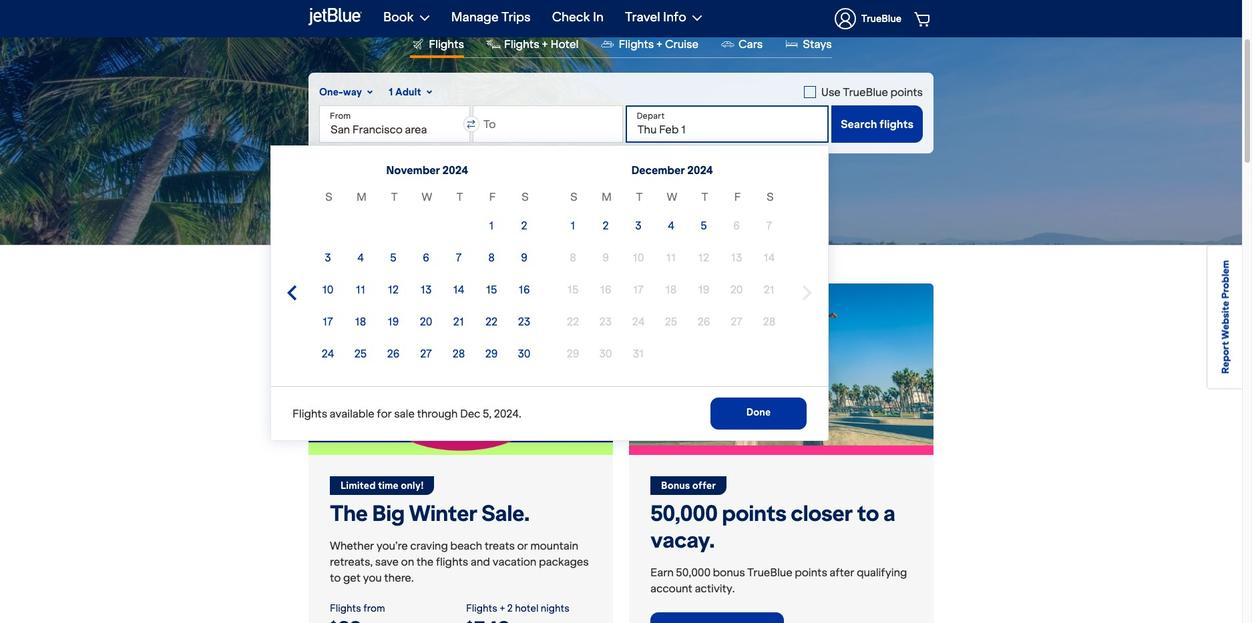 Task type: locate. For each thing, give the bounding box(es) containing it.
15 for 2nd 15 'button'
[[567, 283, 579, 297]]

to left a
[[857, 500, 879, 527]]

2 9 from the left
[[603, 251, 609, 264]]

bag
[[622, 182, 643, 195]]

18 for the bottom 18 button
[[355, 315, 366, 329]]

5,
[[483, 407, 492, 421]]

2 15 from the left
[[567, 283, 579, 297]]

flights down the trips on the top left of the page
[[504, 37, 539, 51]]

1 horizontal spatial 20
[[730, 283, 743, 297]]

whether you're craving beach treats or mountain retreats, save on the flights and vacation packages to get you there.
[[330, 539, 589, 585]]

1 30 button from the left
[[510, 339, 539, 369]]

to left the get
[[330, 571, 341, 585]]

1 vertical spatial 5 button
[[379, 243, 408, 272]]

0 horizontal spatial 2024
[[443, 164, 468, 177]]

16
[[519, 283, 530, 297], [600, 283, 611, 297]]

1 9 from the left
[[521, 251, 527, 264]]

0 vertical spatial 19
[[698, 283, 710, 297]]

0 horizontal spatial 19
[[388, 315, 399, 329]]

1 horizontal spatial f
[[734, 190, 741, 204]]

26
[[698, 315, 710, 329], [387, 347, 400, 361]]

2 button
[[510, 211, 539, 240], [591, 211, 620, 240]]

t down december 2024
[[702, 190, 708, 204]]

2 1 button from the left
[[558, 211, 588, 240]]

0 horizontal spatial 30 button
[[510, 339, 539, 369]]

flights left available
[[293, 407, 327, 421]]

closer
[[791, 500, 853, 527]]

1 vertical spatial 18 button
[[346, 307, 375, 337]]

1 2024 from the left
[[443, 164, 468, 177]]

2 15 button from the left
[[558, 275, 588, 305]]

1 button for december 2024
[[558, 211, 588, 240]]

0 horizontal spatial 18
[[355, 315, 366, 329]]

0 vertical spatial 24 button
[[624, 307, 653, 337]]

0 vertical spatial 26
[[698, 315, 710, 329]]

through
[[417, 407, 458, 421]]

0 horizontal spatial 8
[[488, 251, 495, 264]]

1 15 from the left
[[486, 283, 497, 297]]

0 vertical spatial 14
[[764, 251, 775, 264]]

29 up 5,
[[485, 347, 498, 361]]

check in
[[552, 9, 604, 25]]

1 22 button from the left
[[477, 307, 506, 337]]

+
[[542, 37, 548, 51], [656, 37, 663, 51], [500, 603, 505, 615]]

0 horizontal spatial 7
[[456, 251, 462, 264]]

cruise
[[665, 37, 699, 51]]

7 button
[[755, 211, 784, 240], [444, 243, 474, 272]]

navigation containing book
[[373, 0, 934, 37]]

2024 right november
[[443, 164, 468, 177]]

1 vertical spatial 25
[[354, 347, 367, 361]]

1 15 button from the left
[[477, 275, 506, 305]]

1 16 from the left
[[519, 283, 530, 297]]

0 horizontal spatial 12
[[388, 283, 399, 297]]

2 29 button from the left
[[558, 339, 588, 369]]

november 2024
[[386, 164, 468, 177]]

2 16 button from the left
[[591, 275, 620, 305]]

1 horizontal spatial 3 button
[[624, 211, 653, 240]]

0 horizontal spatial 15
[[486, 283, 497, 297]]

1 horizontal spatial 16 button
[[591, 275, 620, 305]]

5 button
[[689, 211, 719, 240], [379, 243, 408, 272]]

one-way
[[319, 86, 362, 98]]

points inside checkbox
[[891, 85, 923, 99]]

2 22 button from the left
[[558, 307, 588, 337]]

30 button left 31 button
[[591, 339, 620, 369]]

0 vertical spatial 20
[[730, 283, 743, 297]]

points up "bonus"
[[722, 500, 786, 527]]

1 9 button from the left
[[510, 243, 539, 272]]

24 button up available
[[313, 339, 343, 369]]

offer
[[692, 480, 716, 492]]

flights down manage
[[429, 37, 464, 51]]

+ left cruise
[[656, 37, 663, 51]]

1 vertical spatial 14 button
[[444, 275, 474, 305]]

vacation
[[492, 555, 537, 569]]

18 button
[[656, 275, 686, 305], [346, 307, 375, 337]]

2 f from the left
[[734, 190, 741, 204]]

Use TrueBlue points checkbox
[[804, 84, 923, 100]]

3 button
[[624, 211, 653, 240], [313, 243, 343, 272]]

1 vertical spatial 6 button
[[411, 243, 441, 272]]

1 horizontal spatial 17
[[633, 283, 644, 297]]

50,000 up activity.
[[676, 566, 711, 579]]

2 horizontal spatial +
[[656, 37, 663, 51]]

flights down travel at top
[[619, 37, 654, 51]]

1 vertical spatial 14
[[453, 283, 464, 297]]

27 button
[[722, 307, 751, 337], [411, 339, 441, 369]]

flights for flights from
[[330, 603, 361, 615]]

8
[[488, 251, 495, 264], [570, 251, 576, 264]]

0 horizontal spatial to
[[330, 571, 341, 585]]

get
[[343, 571, 361, 585]]

0 vertical spatial 12 button
[[689, 243, 719, 272]]

24 up available
[[322, 347, 334, 361]]

w down december 2024
[[667, 190, 677, 204]]

30 up 2024.
[[518, 347, 531, 361]]

24 button
[[624, 307, 653, 337], [313, 339, 343, 369]]

0 horizontal spatial 20
[[420, 315, 432, 329]]

15 for first 15 'button'
[[486, 283, 497, 297]]

w for december
[[667, 190, 677, 204]]

7
[[766, 219, 772, 232], [456, 251, 462, 264]]

flights right search
[[880, 118, 914, 131]]

t down november 2024
[[456, 190, 463, 204]]

0 vertical spatial 14 button
[[755, 243, 784, 272]]

1 horizontal spatial 6 button
[[722, 211, 751, 240]]

0 vertical spatial 20 button
[[722, 275, 751, 305]]

0 horizontal spatial 21 button
[[444, 307, 474, 337]]

0 vertical spatial 28
[[763, 315, 776, 329]]

25
[[665, 315, 677, 329], [354, 347, 367, 361]]

s
[[325, 190, 333, 204], [522, 190, 529, 204], [570, 190, 578, 204], [767, 190, 774, 204]]

30 left 31 button
[[599, 347, 612, 361]]

trueblue left shopping cart (empty) image
[[861, 13, 902, 25]]

for
[[377, 407, 392, 421]]

23
[[518, 315, 530, 329], [600, 315, 612, 329]]

21
[[764, 283, 775, 297], [453, 315, 464, 329]]

1 horizontal spatial 4 button
[[656, 211, 686, 240]]

21 button
[[755, 275, 784, 305], [444, 307, 474, 337]]

26 for the bottom '26' button
[[387, 347, 400, 361]]

0 vertical spatial 24
[[632, 315, 645, 329]]

flights
[[880, 118, 914, 131], [436, 555, 468, 569]]

flights for flights + 2 hotel nights
[[466, 603, 497, 615]]

2 vertical spatial trueblue
[[747, 566, 793, 579]]

flights available for sale through dec 5, 2024.
[[293, 407, 521, 421]]

to
[[483, 118, 496, 131]]

jetblue home image
[[309, 6, 362, 27]]

2 m from the left
[[602, 190, 612, 204]]

hotel
[[551, 37, 579, 51]]

50,000 down bonus offer on the right bottom of page
[[650, 500, 718, 527]]

flights for flights + hotel
[[504, 37, 539, 51]]

+ left the hotel
[[542, 37, 548, 51]]

november
[[386, 164, 440, 177]]

2 vertical spatial points
[[795, 566, 827, 579]]

1 adult
[[389, 86, 421, 98]]

0 horizontal spatial points
[[722, 500, 786, 527]]

1 m from the left
[[357, 190, 367, 204]]

1 8 button from the left
[[477, 243, 506, 272]]

1 w from the left
[[422, 190, 432, 204]]

3 t from the left
[[636, 190, 643, 204]]

2 2024 from the left
[[687, 164, 713, 177]]

16 for 2nd "16" button from the right
[[519, 283, 530, 297]]

19
[[698, 283, 710, 297], [388, 315, 399, 329]]

1 t from the left
[[391, 190, 398, 204]]

0 horizontal spatial 17
[[323, 315, 333, 329]]

28
[[763, 315, 776, 329], [453, 347, 465, 361]]

previous month image
[[284, 285, 300, 301]]

0 horizontal spatial 21
[[453, 315, 464, 329]]

stays button
[[784, 36, 832, 57]]

+ for 2
[[500, 603, 505, 615]]

29 button up 5,
[[477, 339, 506, 369]]

1 horizontal spatial 10 button
[[624, 243, 653, 272]]

24 up 31 button
[[632, 315, 645, 329]]

t left fees
[[636, 190, 643, 204]]

flights down beach
[[436, 555, 468, 569]]

0 horizontal spatial 6
[[423, 251, 429, 264]]

19 for 19 button to the left
[[388, 315, 399, 329]]

20 button
[[722, 275, 751, 305], [411, 307, 441, 337]]

0 vertical spatial 19 button
[[689, 275, 719, 305]]

to inside 50,000 points closer to a vacay.
[[857, 500, 879, 527]]

+ left hotel
[[500, 603, 505, 615]]

1 horizontal spatial 10
[[633, 251, 644, 264]]

29 button left 31 button
[[558, 339, 588, 369]]

1 horizontal spatial 19 button
[[689, 275, 719, 305]]

10
[[633, 251, 644, 264], [322, 283, 334, 297]]

6 button
[[722, 211, 751, 240], [411, 243, 441, 272]]

7 for the bottom 7 button
[[456, 251, 462, 264]]

sale
[[394, 407, 415, 421]]

1 vertical spatial 26
[[387, 347, 400, 361]]

10 button
[[624, 243, 653, 272], [313, 275, 343, 305]]

1 2 button from the left
[[510, 211, 539, 240]]

2 for december 2024
[[603, 219, 609, 232]]

1 horizontal spatial +
[[542, 37, 548, 51]]

1 vertical spatial 7
[[456, 251, 462, 264]]

1 vertical spatial 21
[[453, 315, 464, 329]]

31 button
[[624, 339, 653, 369]]

book
[[383, 9, 414, 25]]

1 s from the left
[[325, 190, 333, 204]]

1 horizontal spatial to
[[857, 500, 879, 527]]

2 horizontal spatial 2
[[603, 219, 609, 232]]

trueblue up search
[[843, 85, 888, 99]]

0 horizontal spatial +
[[500, 603, 505, 615]]

1 horizontal spatial 22 button
[[558, 307, 588, 337]]

25 for the left 25 button
[[354, 347, 367, 361]]

26 button
[[689, 307, 719, 337], [379, 339, 408, 369]]

0 horizontal spatial 26 button
[[379, 339, 408, 369]]

7 for right 7 button
[[766, 219, 772, 232]]

t down november
[[391, 190, 398, 204]]

23 button
[[510, 307, 539, 337], [591, 307, 620, 337]]

0 vertical spatial 13 button
[[722, 243, 751, 272]]

21 for leftmost 21 button
[[453, 315, 464, 329]]

29 left 31 button
[[567, 347, 579, 361]]

1
[[389, 86, 393, 98], [489, 219, 494, 232], [571, 219, 575, 232]]

hotel
[[515, 603, 539, 615]]

24
[[632, 315, 645, 329], [322, 347, 334, 361]]

bonus
[[661, 480, 690, 492]]

0 horizontal spatial 13
[[421, 283, 432, 297]]

2 s from the left
[[522, 190, 529, 204]]

0 horizontal spatial 5
[[390, 251, 397, 264]]

w down november 2024
[[422, 190, 432, 204]]

17
[[633, 283, 644, 297], [323, 315, 333, 329]]

+ inside button
[[656, 37, 663, 51]]

trueblue right "bonus"
[[747, 566, 793, 579]]

20
[[730, 283, 743, 297], [420, 315, 432, 329]]

website
[[1219, 301, 1232, 340]]

trueblue inside checkbox
[[843, 85, 888, 99]]

30 button up 2024.
[[510, 339, 539, 369]]

1 f from the left
[[489, 190, 496, 204]]

to inside the whether you're craving beach treats or mountain retreats, save on the flights and vacation packages to get you there.
[[330, 571, 341, 585]]

1 horizontal spatial m
[[602, 190, 612, 204]]

flights for flights + cruise
[[619, 37, 654, 51]]

1 vertical spatial trueblue
[[843, 85, 888, 99]]

1 horizontal spatial 5
[[701, 219, 707, 232]]

1 horizontal spatial flights
[[880, 118, 914, 131]]

0 vertical spatial 3
[[635, 219, 642, 232]]

points left after
[[795, 566, 827, 579]]

4 button
[[656, 211, 686, 240], [346, 243, 375, 272]]

5
[[701, 219, 707, 232], [390, 251, 397, 264]]

in
[[593, 9, 604, 25]]

flights left hotel
[[466, 603, 497, 615]]

29
[[485, 347, 498, 361], [567, 347, 579, 361]]

1 horizontal spatial 19
[[698, 283, 710, 297]]

0 vertical spatial 25 button
[[656, 307, 686, 337]]

0 vertical spatial 4 button
[[656, 211, 686, 240]]

0 horizontal spatial 12 button
[[379, 275, 408, 305]]

20 for the right 20 button
[[730, 283, 743, 297]]

1 23 button from the left
[[510, 307, 539, 337]]

24 button up 31 button
[[624, 307, 653, 337]]

0 horizontal spatial 1
[[389, 86, 393, 98]]

2024.
[[494, 407, 521, 421]]

1 horizontal spatial 28
[[763, 315, 776, 329]]

2024
[[443, 164, 468, 177], [687, 164, 713, 177]]

+ inside button
[[542, 37, 548, 51]]

1 button for november 2024
[[477, 211, 506, 240]]

1 horizontal spatial 7
[[766, 219, 772, 232]]

from
[[363, 603, 385, 615]]

flights inside button
[[504, 37, 539, 51]]

navigation
[[373, 0, 934, 37]]

To text field
[[473, 106, 623, 143]]

21 for top 21 button
[[764, 283, 775, 297]]

to
[[857, 500, 879, 527], [330, 571, 341, 585]]

0 horizontal spatial flights
[[436, 555, 468, 569]]

december
[[631, 164, 685, 177]]

1 horizontal spatial 1 button
[[558, 211, 588, 240]]

50,000
[[650, 500, 718, 527], [676, 566, 711, 579]]

18
[[666, 283, 677, 297], [355, 315, 366, 329]]

1 vertical spatial 50,000
[[676, 566, 711, 579]]

1 horizontal spatial points
[[795, 566, 827, 579]]

2 16 from the left
[[600, 283, 611, 297]]

2 horizontal spatial 1
[[571, 219, 575, 232]]

2024 right december at the right of page
[[687, 164, 713, 177]]

flights + hotel button
[[485, 36, 579, 57]]

2 w from the left
[[667, 190, 677, 204]]

2 8 from the left
[[570, 251, 576, 264]]

0 horizontal spatial 26
[[387, 347, 400, 361]]

0 horizontal spatial 2 button
[[510, 211, 539, 240]]

12 button
[[689, 243, 719, 272], [379, 275, 408, 305]]

20 for bottom 20 button
[[420, 315, 432, 329]]

points up search flights
[[891, 85, 923, 99]]

1 1 button from the left
[[477, 211, 506, 240]]

1 vertical spatial 18
[[355, 315, 366, 329]]

flights for flights available for sale through dec 5, 2024.
[[293, 407, 327, 421]]

1 vertical spatial 5
[[390, 251, 397, 264]]

2 29 from the left
[[567, 347, 579, 361]]

flights + hotel
[[504, 37, 579, 51]]

+ for hotel
[[542, 37, 548, 51]]

0 horizontal spatial 30
[[518, 347, 531, 361]]

flights left the from
[[330, 603, 361, 615]]

27
[[731, 315, 743, 329], [420, 347, 432, 361]]

2 button for november 2024
[[510, 211, 539, 240]]

2 2 button from the left
[[591, 211, 620, 240]]

2 button for december 2024
[[591, 211, 620, 240]]

travel
[[625, 9, 660, 25]]

14 button
[[755, 243, 784, 272], [444, 275, 474, 305]]

1 vertical spatial 28 button
[[444, 339, 474, 369]]

on
[[401, 555, 414, 569]]

1 horizontal spatial 5 button
[[689, 211, 719, 240]]

1 horizontal spatial 23
[[600, 315, 612, 329]]

1 horizontal spatial 11
[[666, 251, 676, 264]]

0 horizontal spatial 10 button
[[313, 275, 343, 305]]

1 horizontal spatial 9
[[603, 251, 609, 264]]

50,000 inside the earn 50,000 bonus trueblue points after qualifying account activity.
[[676, 566, 711, 579]]

whether
[[330, 539, 374, 553]]

50,000 inside 50,000 points closer to a vacay.
[[650, 500, 718, 527]]

12
[[698, 251, 709, 264], [388, 283, 399, 297]]



Task type: describe. For each thing, give the bounding box(es) containing it.
1 vertical spatial 11 button
[[346, 275, 375, 305]]

bonus
[[713, 566, 745, 579]]

treats
[[485, 539, 515, 553]]

18 for the topmost 18 button
[[666, 283, 677, 297]]

1 horizontal spatial 27
[[731, 315, 743, 329]]

flights for flights
[[429, 37, 464, 51]]

0 vertical spatial 6 button
[[722, 211, 751, 240]]

there.
[[384, 571, 414, 585]]

m for december 2024
[[602, 190, 612, 204]]

0 horizontal spatial 14 button
[[444, 275, 474, 305]]

2 30 from the left
[[599, 347, 612, 361]]

1 22 from the left
[[485, 315, 498, 329]]

december 2024
[[631, 164, 713, 177]]

qualifying
[[857, 566, 907, 579]]

0 horizontal spatial 13 button
[[411, 275, 441, 305]]

2 23 button from the left
[[591, 307, 620, 337]]

2024 for november 2024
[[443, 164, 468, 177]]

depart
[[637, 111, 665, 121]]

1 vertical spatial 11
[[356, 283, 366, 297]]

0 vertical spatial 10
[[633, 251, 644, 264]]

limited time only!
[[341, 480, 424, 492]]

31
[[633, 347, 644, 361]]

1 vertical spatial 17 button
[[313, 307, 343, 337]]

1 8 from the left
[[488, 251, 495, 264]]

stays
[[803, 37, 832, 51]]

trips
[[502, 9, 531, 25]]

f for november 2024
[[489, 190, 496, 204]]

5 for 5 button to the right
[[701, 219, 707, 232]]

26 for the rightmost '26' button
[[698, 315, 710, 329]]

nights
[[541, 603, 570, 615]]

Depart field
[[626, 106, 829, 143]]

+ for cruise
[[656, 37, 663, 51]]

1 horizontal spatial 27 button
[[722, 307, 751, 337]]

flights from
[[330, 603, 385, 615]]

1 horizontal spatial 13
[[731, 251, 742, 264]]

trueblue inside the earn 50,000 bonus trueblue points after qualifying account activity.
[[747, 566, 793, 579]]

flights button
[[410, 36, 464, 58]]

w for november
[[422, 190, 432, 204]]

1 vertical spatial 26 button
[[379, 339, 408, 369]]

0 horizontal spatial 3
[[325, 251, 331, 264]]

2 22 from the left
[[567, 315, 579, 329]]

report website problem
[[1219, 260, 1232, 374]]

you
[[363, 571, 382, 585]]

use
[[821, 85, 841, 99]]

0 vertical spatial 21 button
[[755, 275, 784, 305]]

1 horizontal spatial 6
[[733, 219, 740, 232]]

0 vertical spatial 18 button
[[656, 275, 686, 305]]

0 vertical spatial trueblue
[[861, 13, 902, 25]]

save
[[375, 555, 399, 569]]

1 horizontal spatial 20 button
[[722, 275, 751, 305]]

0 horizontal spatial 28
[[453, 347, 465, 361]]

0 horizontal spatial 24
[[322, 347, 334, 361]]

0 vertical spatial 11 button
[[656, 243, 686, 272]]

2 9 button from the left
[[591, 243, 620, 272]]

earn 50,000 bonus trueblue points after qualifying account activity.
[[650, 566, 907, 595]]

1 inside dropdown button
[[389, 86, 393, 98]]

1 horizontal spatial 12
[[698, 251, 709, 264]]

25 for the top 25 button
[[665, 315, 677, 329]]

check
[[552, 9, 590, 25]]

1 horizontal spatial 14 button
[[755, 243, 784, 272]]

after
[[830, 566, 854, 579]]

winter
[[409, 500, 477, 527]]

fees
[[645, 182, 668, 195]]

0 horizontal spatial 14
[[453, 283, 464, 297]]

0 horizontal spatial 5 button
[[379, 243, 408, 272]]

cars button
[[720, 36, 763, 57]]

and
[[471, 555, 490, 569]]

1 vertical spatial 10
[[322, 283, 334, 297]]

flights + cruise
[[619, 37, 699, 51]]

16 for first "16" button from the right
[[600, 283, 611, 297]]

limited
[[341, 480, 376, 492]]

1 horizontal spatial 26 button
[[689, 307, 719, 337]]

updated bag fees link
[[574, 182, 668, 195]]

From text field
[[319, 106, 470, 143]]

one-way button
[[319, 85, 373, 99]]

2 30 button from the left
[[591, 339, 620, 369]]

done button
[[711, 398, 807, 430]]

next month image
[[799, 285, 815, 301]]

manage trips link
[[451, 0, 531, 35]]

use trueblue points
[[821, 85, 923, 99]]

0 horizontal spatial 2
[[507, 603, 513, 615]]

packages
[[539, 555, 589, 569]]

1 23 from the left
[[518, 315, 530, 329]]

search flights button
[[831, 106, 923, 143]]

1 vertical spatial 10 button
[[313, 275, 343, 305]]

0 vertical spatial 4
[[668, 219, 674, 232]]

1 horizontal spatial 17 button
[[624, 275, 653, 305]]

1 vertical spatial 12 button
[[379, 275, 408, 305]]

19 for top 19 button
[[698, 283, 710, 297]]

problem
[[1219, 260, 1232, 299]]

50,000 points closer to a vacay.
[[650, 500, 895, 554]]

the
[[330, 500, 368, 527]]

1 horizontal spatial 3
[[635, 219, 642, 232]]

a
[[883, 500, 895, 527]]

sale.
[[481, 500, 529, 527]]

2 23 from the left
[[600, 315, 612, 329]]

check in link
[[552, 0, 604, 35]]

0 vertical spatial 10 button
[[624, 243, 653, 272]]

0 horizontal spatial 4 button
[[346, 243, 375, 272]]

0 vertical spatial 28 button
[[755, 307, 784, 337]]

1 vertical spatial 17
[[323, 315, 333, 329]]

travel info
[[625, 9, 686, 25]]

or
[[517, 539, 528, 553]]

1 horizontal spatial 24 button
[[624, 307, 653, 337]]

1 vertical spatial 4
[[357, 251, 364, 264]]

f for december 2024
[[734, 190, 741, 204]]

bonus offer
[[661, 480, 716, 492]]

cars
[[739, 37, 763, 51]]

from
[[330, 111, 351, 121]]

4 t from the left
[[702, 190, 708, 204]]

0 horizontal spatial 25 button
[[346, 339, 375, 369]]

1 vertical spatial 27 button
[[411, 339, 441, 369]]

1 vertical spatial 13
[[421, 283, 432, 297]]

mountain
[[530, 539, 578, 553]]

1 for december
[[571, 219, 575, 232]]

updated
[[574, 182, 620, 195]]

1 vertical spatial 20 button
[[411, 307, 441, 337]]

only!
[[401, 480, 424, 492]]

2 for november 2024
[[521, 219, 527, 232]]

earn
[[650, 566, 674, 579]]

points inside 50,000 points closer to a vacay.
[[722, 500, 786, 527]]

vacay.
[[650, 527, 714, 554]]

available
[[330, 407, 374, 421]]

big
[[372, 500, 405, 527]]

report
[[1219, 342, 1232, 374]]

book button
[[383, 0, 430, 35]]

manage trips
[[451, 9, 531, 25]]

updated bag fees
[[574, 182, 668, 195]]

iconography / arrows / navigation dropdown / mobile down image
[[642, 158, 654, 164]]

1 vertical spatial 7 button
[[444, 243, 474, 272]]

2024 for december 2024
[[687, 164, 713, 177]]

1 29 from the left
[[485, 347, 498, 361]]

time
[[378, 480, 399, 492]]

1 horizontal spatial 7 button
[[755, 211, 784, 240]]

you're
[[376, 539, 408, 553]]

1 horizontal spatial 12 button
[[689, 243, 719, 272]]

activity.
[[695, 582, 735, 595]]

1 vertical spatial 24 button
[[313, 339, 343, 369]]

info
[[663, 9, 686, 25]]

shopping cart (empty) image
[[914, 11, 932, 27]]

way
[[343, 86, 362, 98]]

1 adult button
[[389, 85, 432, 99]]

0 horizontal spatial 19 button
[[379, 307, 408, 337]]

account
[[650, 582, 692, 595]]

dec
[[460, 407, 480, 421]]

1 for november
[[489, 219, 494, 232]]

1 16 button from the left
[[510, 275, 539, 305]]

manage
[[451, 9, 499, 25]]

1 vertical spatial 27
[[420, 347, 432, 361]]

1 horizontal spatial 13 button
[[722, 243, 751, 272]]

flights inside button
[[880, 118, 914, 131]]

m for november 2024
[[357, 190, 367, 204]]

points inside the earn 50,000 bonus trueblue points after qualifying account activity.
[[795, 566, 827, 579]]

beach
[[450, 539, 482, 553]]

2 t from the left
[[456, 190, 463, 204]]

the big winter sale.
[[330, 500, 529, 527]]

2 8 button from the left
[[558, 243, 588, 272]]

search flights
[[841, 118, 914, 131]]

done
[[746, 407, 771, 419]]

1 vertical spatial 12
[[388, 283, 399, 297]]

trueblue link
[[835, 0, 902, 37]]

4 s from the left
[[767, 190, 774, 204]]

flights inside the whether you're craving beach treats or mountain retreats, save on the flights and vacation packages to get you there.
[[436, 555, 468, 569]]

the
[[417, 555, 434, 569]]

one-
[[319, 86, 343, 98]]

report website problem link
[[1219, 260, 1232, 374]]

retreats,
[[330, 555, 373, 569]]

flights + cruise button
[[600, 36, 699, 57]]

5 for left 5 button
[[390, 251, 397, 264]]

3 s from the left
[[570, 190, 578, 204]]

travel info button
[[625, 0, 702, 35]]

1 29 button from the left
[[477, 339, 506, 369]]

1 30 from the left
[[518, 347, 531, 361]]

1 vertical spatial 3 button
[[313, 243, 343, 272]]

1 vertical spatial 6
[[423, 251, 429, 264]]



Task type: vqa. For each thing, say whether or not it's contained in the screenshot.


